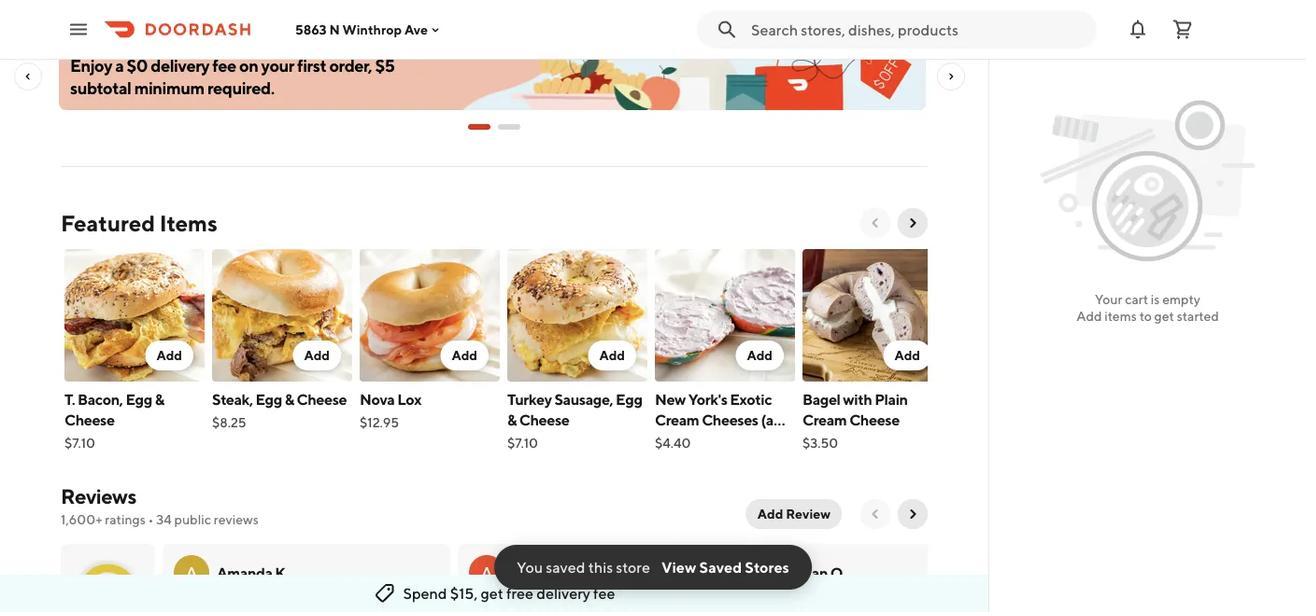 Task type: describe. For each thing, give the bounding box(es) containing it.
cheese for bagel with plain cream cheese
[[849, 412, 899, 429]]

ian q
[[807, 565, 843, 582]]

nova
[[360, 391, 395, 409]]

featured items
[[61, 210, 217, 236]]

bagel with plain cream cheese image
[[802, 249, 943, 382]]

Store search: begin typing to search for stores available on DoorDash text field
[[751, 19, 1086, 40]]

5863 n winthrop ave
[[295, 22, 428, 37]]

1 horizontal spatial delivery
[[536, 585, 590, 603]]

free
[[506, 585, 533, 603]]

review
[[786, 507, 831, 522]]

choice)
[[655, 453, 707, 470]]

get inside your cart is empty add items to get started
[[1154, 309, 1174, 324]]

with
[[843, 391, 872, 409]]

$4.40
[[655, 436, 691, 451]]

bagel with plain cream cheese $3.50
[[802, 391, 908, 451]]

saved
[[699, 559, 742, 577]]

next button of carousel image
[[905, 216, 920, 231]]

empty
[[1162, 292, 1200, 307]]

bagel inside bagel with plain cream cheese $3.50
[[802, 391, 840, 409]]

(a
[[761, 412, 774, 429]]

cheese for turkey sausage, egg & cheese
[[519, 412, 569, 429]]

egg inside steak, egg & cheese $8.25
[[255, 391, 282, 409]]

new
[[655, 391, 686, 409]]

1 vertical spatial fee
[[593, 585, 615, 603]]

add button for t. bacon, egg & cheese
[[145, 341, 193, 371]]

add for bagel with plain cream cheese
[[894, 348, 920, 363]]

your
[[261, 55, 294, 75]]

egg for turkey sausage, egg & cheese
[[616, 391, 642, 409]]

amanda k
[[217, 565, 285, 582]]

fee inside enjoy a $0 delivery fee on your first order, $5 subtotal minimum required.
[[212, 55, 236, 75]]

a for alyssa p
[[481, 563, 493, 583]]

k
[[275, 565, 285, 582]]

$12.95
[[360, 415, 399, 431]]

$3.50
[[802, 436, 838, 451]]

saved
[[546, 559, 585, 577]]

add for steak, egg & cheese
[[304, 348, 330, 363]]

•
[[148, 512, 154, 528]]

previous image
[[868, 507, 883, 522]]

reviews link
[[61, 485, 136, 509]]

notification bell image
[[1127, 18, 1149, 41]]

$8.25
[[212, 415, 246, 431]]

turkey sausage, egg & cheese $7.10
[[507, 391, 642, 451]]

view
[[661, 559, 696, 577]]

add button for steak, egg & cheese
[[293, 341, 341, 371]]

a
[[115, 55, 124, 75]]

alyssa
[[512, 565, 554, 582]]

& for t. bacon, egg & cheese
[[155, 391, 164, 409]]

public
[[174, 512, 211, 528]]

add button for new york's exotic cream cheeses (a bagel of your choice)
[[736, 341, 784, 371]]

& inside steak, egg & cheese $8.25
[[285, 391, 294, 409]]

cream for bagel
[[802, 412, 847, 429]]

view saved stores
[[661, 559, 789, 577]]

turkey
[[507, 391, 552, 409]]

add for t. bacon, egg & cheese
[[156, 348, 182, 363]]

cream for new
[[655, 412, 699, 429]]

steak, egg & cheese image
[[212, 249, 352, 382]]

add button for nova lox
[[440, 341, 489, 371]]

reviews 1,600+ ratings • 34 public reviews
[[61, 485, 259, 528]]

34
[[156, 512, 172, 528]]

egg for t. bacon, egg & cheese
[[126, 391, 152, 409]]

you saved this store
[[517, 559, 650, 577]]

steak,
[[212, 391, 253, 409]]

enjoy a $0 delivery fee on your first order, $5 subtotal minimum required.
[[70, 55, 395, 98]]

& for turkey sausage, egg & cheese
[[507, 412, 517, 429]]

1 vertical spatial get
[[481, 585, 503, 603]]

0 items, open order cart image
[[1171, 18, 1194, 41]]

add for new york's exotic cream cheeses (a bagel of your choice)
[[747, 348, 773, 363]]



Task type: vqa. For each thing, say whether or not it's contained in the screenshot.


Task type: locate. For each thing, give the bounding box(es) containing it.
3 egg from the left
[[616, 391, 642, 409]]

2 $7.10 from the left
[[507, 436, 538, 451]]

bagel left with
[[802, 391, 840, 409]]

egg right bacon, at bottom
[[126, 391, 152, 409]]

0 horizontal spatial $7.10
[[64, 436, 95, 451]]

1 $7.10 from the left
[[64, 436, 95, 451]]

t. bacon, egg & cheese $7.10
[[64, 391, 164, 451]]

6 add button from the left
[[883, 341, 931, 371]]

0 horizontal spatial &
[[155, 391, 164, 409]]

reviews
[[61, 485, 136, 509]]

1 horizontal spatial fee
[[593, 585, 615, 603]]

bagel
[[802, 391, 840, 409], [655, 432, 693, 450]]

sausage,
[[554, 391, 613, 409]]

0 horizontal spatial cream
[[655, 412, 699, 429]]

$7.10
[[64, 436, 95, 451], [507, 436, 538, 451]]

your down cheeses
[[711, 432, 742, 450]]

nova lox image
[[360, 249, 500, 382]]

view saved stores button
[[661, 558, 789, 578]]

delivery inside enjoy a $0 delivery fee on your first order, $5 subtotal minimum required.
[[151, 55, 209, 75]]

& inside t. bacon, egg & cheese $7.10
[[155, 391, 164, 409]]

new york's exotic cream cheeses (a bagel of your choice)
[[655, 391, 774, 470]]

5 add button from the left
[[736, 341, 784, 371]]

cheese left nova
[[297, 391, 347, 409]]

new york's exotic cream cheeses (a bagel of your choice) image
[[655, 249, 795, 382]]

previous button of carousel image
[[868, 216, 883, 231]]

store
[[616, 559, 650, 577]]

you
[[517, 559, 543, 577]]

get
[[1154, 309, 1174, 324], [481, 585, 503, 603]]

to
[[1139, 309, 1152, 324]]

a for amanda k
[[185, 563, 198, 583]]

0 horizontal spatial egg
[[126, 391, 152, 409]]

cheese
[[297, 391, 347, 409], [64, 412, 115, 429], [519, 412, 569, 429], [849, 412, 899, 429]]

5863
[[295, 22, 327, 37]]

delivery
[[151, 55, 209, 75], [536, 585, 590, 603]]

minimum
[[134, 78, 204, 98]]

$7.10 inside "turkey sausage, egg & cheese $7.10"
[[507, 436, 538, 451]]

2 cream from the left
[[802, 412, 847, 429]]

1 vertical spatial your
[[711, 432, 742, 450]]

1 horizontal spatial &
[[285, 391, 294, 409]]

add for turkey sausage, egg & cheese
[[599, 348, 625, 363]]

$7.10 down the turkey
[[507, 436, 538, 451]]

exotic
[[730, 391, 772, 409]]

cream inside new york's exotic cream cheeses (a bagel of your choice)
[[655, 412, 699, 429]]

get left free
[[481, 585, 503, 603]]

1 horizontal spatial cream
[[802, 412, 847, 429]]

spend
[[403, 585, 447, 603]]

alyssa p
[[512, 565, 566, 582]]

1 horizontal spatial egg
[[255, 391, 282, 409]]

cheese inside steak, egg & cheese $8.25
[[297, 391, 347, 409]]

cheese down bacon, at bottom
[[64, 412, 115, 429]]

delivery up minimum
[[151, 55, 209, 75]]

0 vertical spatial fee
[[212, 55, 236, 75]]

t. bacon, egg & cheese image
[[64, 249, 205, 382]]

0 horizontal spatial get
[[481, 585, 503, 603]]

open menu image
[[67, 18, 90, 41]]

a up spend $15, get free delivery fee at the bottom of the page
[[481, 563, 493, 583]]

0 horizontal spatial delivery
[[151, 55, 209, 75]]

i
[[779, 563, 785, 583]]

subtotal
[[70, 78, 131, 98]]

fee left on
[[212, 55, 236, 75]]

0 horizontal spatial bagel
[[655, 432, 693, 450]]

2 horizontal spatial egg
[[616, 391, 642, 409]]

your cart is empty add items to get started
[[1076, 292, 1219, 324]]

cheese inside bagel with plain cream cheese $3.50
[[849, 412, 899, 429]]

egg right steak,
[[255, 391, 282, 409]]

bacon,
[[78, 391, 123, 409]]

& inside "turkey sausage, egg & cheese $7.10"
[[507, 412, 517, 429]]

cheese for t. bacon, egg & cheese
[[64, 412, 115, 429]]

0 horizontal spatial your
[[711, 432, 742, 450]]

enjoy
[[70, 55, 112, 75]]

0 horizontal spatial fee
[[212, 55, 236, 75]]

egg inside t. bacon, egg & cheese $7.10
[[126, 391, 152, 409]]

items
[[160, 210, 217, 236]]

ratings
[[105, 512, 145, 528]]

fee
[[212, 55, 236, 75], [593, 585, 615, 603]]

add
[[1076, 309, 1102, 324], [156, 348, 182, 363], [304, 348, 330, 363], [452, 348, 477, 363], [599, 348, 625, 363], [747, 348, 773, 363], [894, 348, 920, 363], [757, 507, 783, 522]]

of
[[695, 432, 709, 450]]

steak, egg & cheese $8.25
[[212, 391, 347, 431]]

amanda
[[217, 565, 272, 582]]

add review
[[757, 507, 831, 522]]

egg inside "turkey sausage, egg & cheese $7.10"
[[616, 391, 642, 409]]

lox
[[397, 391, 421, 409]]

n
[[329, 22, 340, 37]]

winthrop
[[342, 22, 402, 37]]

get right to
[[1154, 309, 1174, 324]]

1 horizontal spatial bagel
[[802, 391, 840, 409]]

order,
[[329, 55, 372, 75]]

1 a from the left
[[185, 563, 198, 583]]

1 egg from the left
[[126, 391, 152, 409]]

next image
[[905, 507, 920, 522]]

0 vertical spatial delivery
[[151, 55, 209, 75]]

add inside your cart is empty add items to get started
[[1076, 309, 1102, 324]]

turkey sausage, egg & cheese image
[[507, 249, 647, 382]]

0 vertical spatial get
[[1154, 309, 1174, 324]]

& right steak,
[[285, 391, 294, 409]]

cart
[[1125, 292, 1148, 307]]

add button for bagel with plain cream cheese
[[883, 341, 931, 371]]

york's
[[688, 391, 727, 409]]

&
[[155, 391, 164, 409], [285, 391, 294, 409], [507, 412, 517, 429]]

a
[[185, 563, 198, 583], [481, 563, 493, 583]]

2 egg from the left
[[255, 391, 282, 409]]

$15,
[[450, 585, 478, 603]]

your up items
[[1095, 292, 1122, 307]]

$5
[[375, 55, 395, 75]]

this
[[588, 559, 613, 577]]

$7.10 for t. bacon, egg & cheese
[[64, 436, 95, 451]]

0 vertical spatial your
[[1095, 292, 1122, 307]]

delivery down p
[[536, 585, 590, 603]]

your
[[1095, 292, 1122, 307], [711, 432, 742, 450]]

1 horizontal spatial your
[[1095, 292, 1122, 307]]

featured
[[61, 210, 155, 236]]

ave
[[404, 22, 428, 37]]

3 add button from the left
[[440, 341, 489, 371]]

a left "amanda"
[[185, 563, 198, 583]]

bagel inside new york's exotic cream cheeses (a bagel of your choice)
[[655, 432, 693, 450]]

$7.10 inside t. bacon, egg & cheese $7.10
[[64, 436, 95, 451]]

your inside your cart is empty add items to get started
[[1095, 292, 1122, 307]]

egg left the new on the bottom of page
[[616, 391, 642, 409]]

cream up $3.50
[[802, 412, 847, 429]]

1 add button from the left
[[145, 341, 193, 371]]

1 vertical spatial bagel
[[655, 432, 693, 450]]

cheese inside "turkey sausage, egg & cheese $7.10"
[[519, 412, 569, 429]]

& down the turkey
[[507, 412, 517, 429]]

1 cream from the left
[[655, 412, 699, 429]]

cheese inside t. bacon, egg & cheese $7.10
[[64, 412, 115, 429]]

your inside new york's exotic cream cheeses (a bagel of your choice)
[[711, 432, 742, 450]]

egg
[[126, 391, 152, 409], [255, 391, 282, 409], [616, 391, 642, 409]]

t.
[[64, 391, 75, 409]]

select promotional banner element
[[468, 110, 520, 144]]

add inside button
[[757, 507, 783, 522]]

1 horizontal spatial a
[[481, 563, 493, 583]]

cream down the new on the bottom of page
[[655, 412, 699, 429]]

items
[[1105, 309, 1137, 324]]

cream inside bagel with plain cream cheese $3.50
[[802, 412, 847, 429]]

$7.10 for turkey sausage, egg & cheese
[[507, 436, 538, 451]]

1,600+
[[61, 512, 102, 528]]

4 add button from the left
[[588, 341, 636, 371]]

1 horizontal spatial $7.10
[[507, 436, 538, 451]]

first
[[297, 55, 326, 75]]

$0
[[127, 55, 148, 75]]

cheese down the turkey
[[519, 412, 569, 429]]

spend $15, get free delivery fee
[[403, 585, 615, 603]]

p
[[556, 565, 566, 582]]

fee down this
[[593, 585, 615, 603]]

add button
[[145, 341, 193, 371], [293, 341, 341, 371], [440, 341, 489, 371], [588, 341, 636, 371], [736, 341, 784, 371], [883, 341, 931, 371]]

2 horizontal spatial &
[[507, 412, 517, 429]]

is
[[1151, 292, 1160, 307]]

2 add button from the left
[[293, 341, 341, 371]]

$7.10 down t.
[[64, 436, 95, 451]]

plain
[[875, 391, 908, 409]]

0 horizontal spatial a
[[185, 563, 198, 583]]

started
[[1177, 309, 1219, 324]]

add for nova lox
[[452, 348, 477, 363]]

required.
[[207, 78, 274, 98]]

nova lox $12.95
[[360, 391, 421, 431]]

on
[[239, 55, 258, 75]]

add button for turkey sausage, egg & cheese
[[588, 341, 636, 371]]

& right bacon, at bottom
[[155, 391, 164, 409]]

stores
[[745, 559, 789, 577]]

5863 n winthrop ave button
[[295, 22, 443, 37]]

1 horizontal spatial get
[[1154, 309, 1174, 324]]

cream
[[655, 412, 699, 429], [802, 412, 847, 429]]

add review button
[[746, 500, 842, 530]]

cheese down plain at bottom right
[[849, 412, 899, 429]]

2 a from the left
[[481, 563, 493, 583]]

featured items heading
[[61, 208, 217, 238]]

ian
[[807, 565, 828, 582]]

q
[[830, 565, 843, 582]]

0 vertical spatial bagel
[[802, 391, 840, 409]]

reviews
[[214, 512, 259, 528]]

cheeses
[[702, 412, 758, 429]]

bagel up choice) at right bottom
[[655, 432, 693, 450]]

1 vertical spatial delivery
[[536, 585, 590, 603]]



